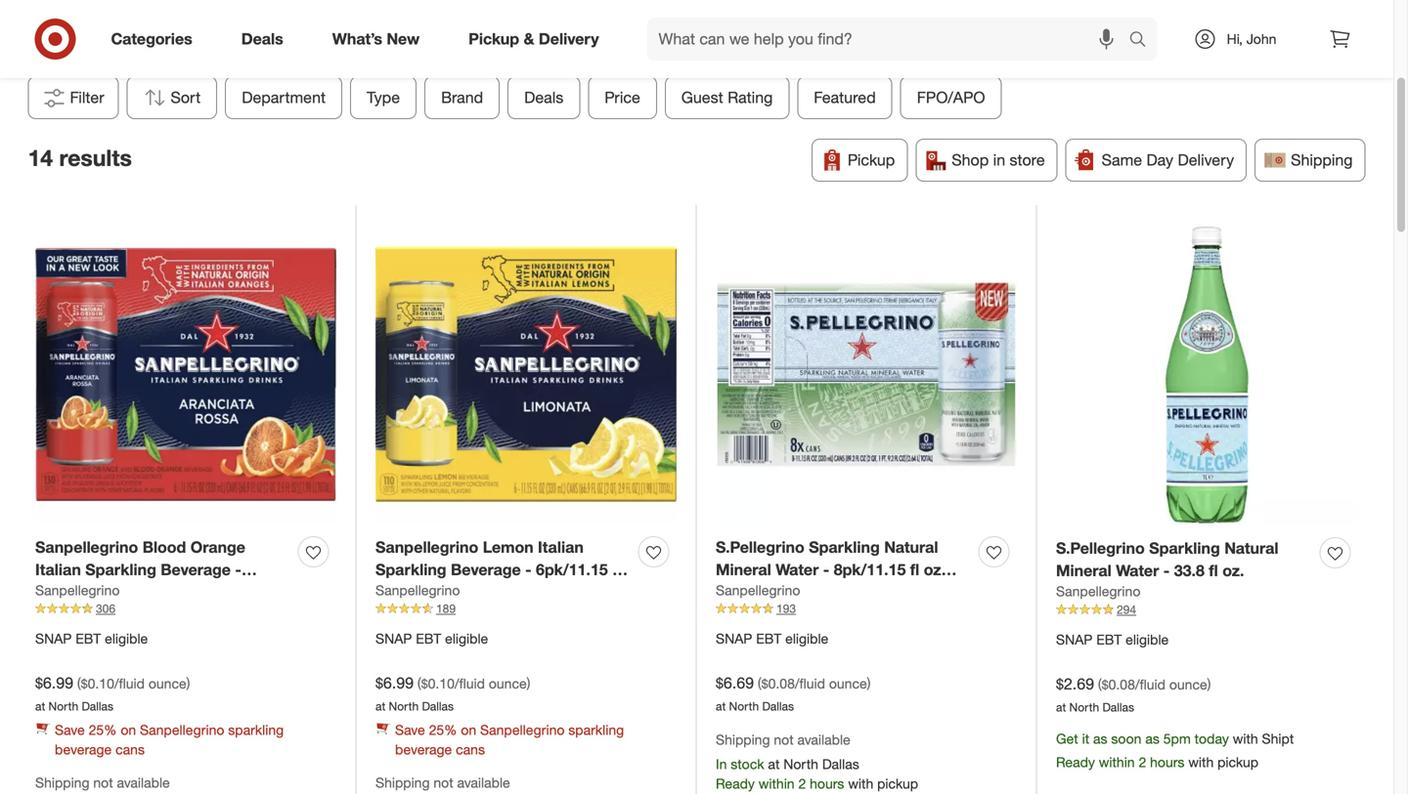 Task type: locate. For each thing, give the bounding box(es) containing it.
ounce down 193 link
[[829, 675, 867, 693]]

eligible for 8pk/11.15
[[785, 631, 828, 648]]

1 horizontal spatial mineral
[[1056, 562, 1112, 581]]

mineral inside the s.pellegrino sparkling natural mineral water - 33.8 fl oz.
[[1056, 562, 1112, 581]]

-
[[235, 561, 241, 580], [525, 561, 532, 580], [823, 561, 829, 580], [1163, 562, 1170, 581]]

results
[[59, 144, 132, 172]]

2 beverage from the left
[[395, 742, 452, 759]]

2 horizontal spatial cans
[[716, 583, 754, 602]]

1 horizontal spatial save 25% on sanpellegrino sparkling beverage cans
[[395, 722, 624, 759]]

0 horizontal spatial s.pellegrino
[[716, 538, 804, 557]]

featured
[[814, 88, 876, 107]]

today
[[1195, 731, 1229, 748]]

s.pellegrino sparkling natural mineral water - 33.8 fl oz. image
[[1056, 224, 1358, 527], [1056, 224, 1358, 527]]

)
[[186, 675, 190, 693], [527, 675, 530, 693], [867, 675, 871, 693], [1207, 676, 1211, 694]]

0 horizontal spatial oz
[[125, 583, 143, 602]]

0 vertical spatial pickup
[[1217, 754, 1258, 771]]

0 vertical spatial delivery
[[539, 29, 599, 48]]

$6.69
[[716, 674, 754, 693]]

0 horizontal spatial save 25% on sanpellegrino sparkling beverage cans
[[55, 722, 284, 759]]

1 horizontal spatial with
[[1188, 754, 1214, 771]]

search button
[[1120, 18, 1167, 65]]

as left 5pm
[[1145, 731, 1160, 748]]

2 shipping not available from the left
[[375, 775, 510, 792]]

s.pellegrino for s.pellegrino sparkling natural mineral water - 33.8 fl oz.
[[1056, 539, 1145, 558]]

shipping
[[1291, 151, 1353, 170], [716, 732, 770, 749], [35, 775, 89, 792], [375, 775, 430, 792]]

0 horizontal spatial shipping not available
[[35, 775, 170, 792]]

cans for s.pellegrino sparkling natural mineral water - 8pk/11.15 fl oz cans
[[716, 583, 754, 602]]

north
[[48, 700, 78, 714], [389, 700, 419, 714], [729, 700, 759, 714], [1069, 701, 1099, 715], [783, 756, 818, 773]]

sanpellegrino blood orange italian sparkling beverage - 6pk/11.15 fl oz cans image
[[35, 224, 336, 526], [35, 224, 336, 526]]

1 horizontal spatial $0.08
[[1102, 676, 1135, 694]]

2 horizontal spatial available
[[797, 732, 850, 749]]

available for sanpellegrino lemon italian sparkling beverage - 6pk/11.15 fl oz cans
[[457, 775, 510, 792]]

snap ebt eligible
[[35, 631, 148, 648], [375, 631, 488, 648], [716, 631, 828, 648], [1056, 631, 1169, 649]]

2 horizontal spatial oz
[[924, 561, 941, 580]]

/fluid inside $6.69 ( $0.08 /fluid ounce ) at north dallas
[[795, 675, 825, 693]]

294
[[1117, 603, 1136, 618]]

/fluid inside the $2.69 ( $0.08 /fluid ounce ) at north dallas
[[1135, 676, 1165, 694]]

at inside the $2.69 ( $0.08 /fluid ounce ) at north dallas
[[1056, 701, 1066, 715]]

1 vertical spatial italian
[[35, 561, 81, 580]]

0 horizontal spatial beverage
[[161, 561, 231, 580]]

sanpellegrino for sanpellegrino lemon italian sparkling beverage - 6pk/11.15 fl oz cans
[[375, 538, 478, 557]]

north inside shipping not available in stock at  north dallas ready within 2 hours with pickup
[[783, 756, 818, 773]]

2 $0.10 from the left
[[421, 675, 455, 693]]

snap ebt eligible for s.pellegrino sparkling natural mineral water - 33.8 fl oz.
[[1056, 631, 1169, 649]]

sanpellegrino inside sanpellegrino lemon italian sparkling beverage - 6pk/11.15 fl oz cans
[[375, 538, 478, 557]]

sanpellegrino lemon italian sparkling beverage - 6pk/11.15 fl oz cans
[[375, 538, 621, 602]]

water for 8pk/11.15
[[776, 561, 819, 580]]

$0.10 down 189
[[421, 675, 455, 693]]

1 vertical spatial within
[[759, 776, 795, 793]]

italian
[[538, 538, 584, 557], [35, 561, 81, 580]]

1 horizontal spatial 2
[[1139, 754, 1146, 771]]

1 horizontal spatial 25%
[[429, 722, 457, 739]]

3 cans from the left
[[716, 583, 754, 602]]

s.pellegrino inside the s.pellegrino sparkling natural mineral water - 8pk/11.15 fl oz cans
[[716, 538, 804, 557]]

within down soon
[[1099, 754, 1135, 771]]

not for sanpellegrino lemon italian sparkling beverage - 6pk/11.15 fl oz cans
[[434, 775, 453, 792]]

1 horizontal spatial s.pellegrino
[[1056, 539, 1145, 558]]

save
[[55, 722, 85, 739], [395, 722, 425, 739]]

189 link
[[375, 601, 677, 618]]

1 horizontal spatial beverage
[[395, 742, 452, 759]]

ounce up 5pm
[[1169, 676, 1207, 694]]

1 shipping not available from the left
[[35, 775, 170, 792]]

not inside shipping not available in stock at  north dallas ready within 2 hours with pickup
[[774, 732, 794, 749]]

fl for 8pk/11.15
[[910, 561, 919, 580]]

0 horizontal spatial save
[[55, 722, 85, 739]]

25%
[[89, 722, 117, 739], [429, 722, 457, 739]]

) inside $6.69 ( $0.08 /fluid ounce ) at north dallas
[[867, 675, 871, 693]]

deals up department
[[241, 29, 283, 48]]

water inside the s.pellegrino sparkling natural mineral water - 8pk/11.15 fl oz cans
[[776, 561, 819, 580]]

eligible down 193
[[785, 631, 828, 648]]

0 vertical spatial 6pk/11.15
[[536, 561, 608, 580]]

1 cans from the left
[[115, 742, 145, 759]]

save 25% on sanpellegrino sparkling beverage cans for oz
[[55, 722, 284, 759]]

cans inside the s.pellegrino sparkling natural mineral water - 8pk/11.15 fl oz cans
[[716, 583, 754, 602]]

) up today
[[1207, 676, 1211, 694]]

pickup inside button
[[848, 151, 895, 170]]

snap ebt eligible down 193
[[716, 631, 828, 648]]

1 $0.10 from the left
[[81, 675, 114, 693]]

guest rating button
[[665, 76, 789, 119]]

eligible
[[105, 631, 148, 648], [445, 631, 488, 648], [785, 631, 828, 648], [1126, 631, 1169, 649]]

2 cans from the left
[[397, 583, 435, 602]]

1 beverage from the left
[[161, 561, 231, 580]]

sort button
[[127, 76, 217, 119]]

fl
[[612, 561, 621, 580], [910, 561, 919, 580], [1209, 562, 1218, 581], [112, 583, 121, 602]]

beverage down the lemon
[[451, 561, 521, 580]]

1 horizontal spatial as
[[1145, 731, 1160, 748]]

25% for cans
[[429, 722, 457, 739]]

1 horizontal spatial oz
[[375, 583, 393, 602]]

0 vertical spatial ready
[[1056, 754, 1095, 771]]

deals inside button
[[524, 88, 564, 107]]

1 horizontal spatial $6.99 ( $0.10 /fluid ounce ) at north dallas
[[375, 674, 530, 714]]

( inside the $2.69 ( $0.08 /fluid ounce ) at north dallas
[[1098, 676, 1102, 694]]

eligible for 6pk/11.15
[[445, 631, 488, 648]]

s.pellegrino up the 294
[[1056, 539, 1145, 558]]

sparkling inside sanpellegrino lemon italian sparkling beverage - 6pk/11.15 fl oz cans
[[375, 561, 446, 580]]

0 horizontal spatial water
[[776, 561, 819, 580]]

sanpellegrino link up 189
[[375, 581, 460, 601]]

0 horizontal spatial italian
[[35, 561, 81, 580]]

1 horizontal spatial hours
[[1150, 754, 1185, 771]]

shipping inside button
[[1291, 151, 1353, 170]]

1 horizontal spatial water
[[1116, 562, 1159, 581]]

1 horizontal spatial cans
[[397, 583, 435, 602]]

pickup button
[[811, 139, 908, 182]]

delivery inside button
[[1178, 151, 1234, 170]]

0 horizontal spatial sparkling
[[228, 722, 284, 739]]

john
[[1246, 30, 1276, 47]]

cans down blood
[[147, 583, 185, 602]]

1 sparkling from the left
[[228, 722, 284, 739]]

shipping not available
[[35, 775, 170, 792], [375, 775, 510, 792]]

eligible down 306
[[105, 631, 148, 648]]

1 vertical spatial deals
[[524, 88, 564, 107]]

available
[[797, 732, 850, 749], [117, 775, 170, 792], [457, 775, 510, 792]]

25% for oz
[[89, 722, 117, 739]]

1 on from the left
[[121, 722, 136, 739]]

ebt down 189
[[416, 631, 441, 648]]

sanpellegrino link for sanpellegrino blood orange italian sparkling beverage - 6pk/11.15 fl oz cans
[[35, 581, 120, 601]]

1 horizontal spatial save
[[395, 722, 425, 739]]

- inside the s.pellegrino sparkling natural mineral water - 8pk/11.15 fl oz cans
[[823, 561, 829, 580]]

beverage inside sanpellegrino lemon italian sparkling beverage - 6pk/11.15 fl oz cans
[[451, 561, 521, 580]]

2 as from the left
[[1145, 731, 1160, 748]]

ready down get
[[1056, 754, 1095, 771]]

/fluid up soon
[[1135, 676, 1165, 694]]

1 horizontal spatial 6pk/11.15
[[536, 561, 608, 580]]

$0.10 for cans
[[421, 675, 455, 693]]

fpo/apo
[[917, 88, 985, 107]]

shipping inside shipping not available in stock at  north dallas ready within 2 hours with pickup
[[716, 732, 770, 749]]

deals down 'pickup & delivery' link
[[524, 88, 564, 107]]

oz for s.pellegrino sparkling natural mineral water - 8pk/11.15 fl oz cans
[[924, 561, 941, 580]]

294 link
[[1056, 602, 1358, 619]]

1 horizontal spatial $6.99
[[375, 674, 414, 693]]

0 horizontal spatial on
[[121, 722, 136, 739]]

water inside the s.pellegrino sparkling natural mineral water - 33.8 fl oz.
[[1116, 562, 1159, 581]]

2 down $6.69 ( $0.08 /fluid ounce ) at north dallas on the right
[[798, 776, 806, 793]]

cans for sanpellegrino lemon italian sparkling beverage - 6pk/11.15 fl oz cans
[[397, 583, 435, 602]]

cans inside sanpellegrino lemon italian sparkling beverage - 6pk/11.15 fl oz cans
[[397, 583, 435, 602]]

$0.10 down 306
[[81, 675, 114, 693]]

(
[[77, 675, 81, 693], [417, 675, 421, 693], [758, 675, 761, 693], [1098, 676, 1102, 694]]

0 vertical spatial hours
[[1150, 754, 1185, 771]]

1 horizontal spatial on
[[461, 722, 476, 739]]

$0.08 right $2.69
[[1102, 676, 1135, 694]]

not for sanpellegrino blood orange italian sparkling beverage - 6pk/11.15 fl oz cans
[[93, 775, 113, 792]]

2 save 25% on sanpellegrino sparkling beverage cans from the left
[[395, 722, 624, 759]]

0 horizontal spatial 6pk/11.15
[[35, 583, 107, 602]]

pickup
[[1217, 754, 1258, 771], [877, 776, 918, 793]]

categories
[[111, 29, 192, 48]]

0 horizontal spatial cans
[[115, 742, 145, 759]]

/fluid right the $6.69
[[795, 675, 825, 693]]

1 as from the left
[[1093, 731, 1107, 748]]

ebt for s.pellegrino sparkling natural mineral water - 8pk/11.15 fl oz cans
[[756, 631, 781, 648]]

ready inside get it as soon as 5pm today with shipt ready within 2 hours with pickup
[[1056, 754, 1095, 771]]

0 horizontal spatial $6.99 ( $0.10 /fluid ounce ) at north dallas
[[35, 674, 190, 714]]

shipping not available in stock at  north dallas ready within 2 hours with pickup
[[716, 732, 918, 793]]

$6.99 ( $0.10 /fluid ounce ) at north dallas down 306
[[35, 674, 190, 714]]

lemon
[[483, 538, 533, 557]]

hours
[[1150, 754, 1185, 771], [810, 776, 844, 793]]

water up 193
[[776, 561, 819, 580]]

0 horizontal spatial not
[[93, 775, 113, 792]]

2 $6.99 from the left
[[375, 674, 414, 693]]

at
[[35, 700, 45, 714], [375, 700, 385, 714], [716, 700, 726, 714], [1056, 701, 1066, 715], [768, 756, 780, 773]]

pickup down featured button
[[848, 151, 895, 170]]

fl inside the s.pellegrino sparkling natural mineral water - 8pk/11.15 fl oz cans
[[910, 561, 919, 580]]

oz left 189
[[375, 583, 393, 602]]

ebt
[[76, 631, 101, 648], [416, 631, 441, 648], [756, 631, 781, 648], [1096, 631, 1122, 649]]

1 horizontal spatial sparkling
[[568, 722, 624, 739]]

- inside sanpellegrino lemon italian sparkling beverage - 6pk/11.15 fl oz cans
[[525, 561, 532, 580]]

sparkling for sanpellegrino blood orange italian sparkling beverage - 6pk/11.15 fl oz cans
[[228, 722, 284, 739]]

0 horizontal spatial $0.10
[[81, 675, 114, 693]]

sort
[[171, 88, 201, 107]]

1 horizontal spatial available
[[457, 775, 510, 792]]

$0.08 for $6.69
[[761, 675, 795, 693]]

1 horizontal spatial shipping not available
[[375, 775, 510, 792]]

1 horizontal spatial delivery
[[1178, 151, 1234, 170]]

0 horizontal spatial available
[[117, 775, 170, 792]]

shipping button
[[1255, 139, 1365, 182]]

hours inside get it as soon as 5pm today with shipt ready within 2 hours with pickup
[[1150, 754, 1185, 771]]

2 25% from the left
[[429, 722, 457, 739]]

within down stock
[[759, 776, 795, 793]]

shop in store
[[952, 151, 1045, 170]]

oz right 8pk/11.15
[[924, 561, 941, 580]]

1 vertical spatial pickup
[[848, 151, 895, 170]]

price button
[[588, 76, 657, 119]]

0 horizontal spatial ready
[[716, 776, 755, 793]]

advertisement region
[[110, 0, 1283, 40]]

sanpellegrino link for s.pellegrino sparkling natural mineral water - 33.8 fl oz.
[[1056, 582, 1140, 602]]

sparkling inside the s.pellegrino sparkling natural mineral water - 8pk/11.15 fl oz cans
[[809, 538, 880, 557]]

1 save 25% on sanpellegrino sparkling beverage cans from the left
[[55, 722, 284, 759]]

within
[[1099, 754, 1135, 771], [759, 776, 795, 793]]

ebt down 306
[[76, 631, 101, 648]]

ounce
[[148, 675, 186, 693], [489, 675, 527, 693], [829, 675, 867, 693], [1169, 676, 1207, 694]]

oz inside sanpellegrino lemon italian sparkling beverage - 6pk/11.15 fl oz cans
[[375, 583, 393, 602]]

$6.99
[[35, 674, 73, 693], [375, 674, 414, 693]]

pickup left the "&" at top left
[[469, 29, 519, 48]]

rating
[[728, 88, 773, 107]]

delivery right the "&" at top left
[[539, 29, 599, 48]]

1 $6.99 from the left
[[35, 674, 73, 693]]

/fluid
[[114, 675, 145, 693], [455, 675, 485, 693], [795, 675, 825, 693], [1135, 676, 1165, 694]]

ready down stock
[[716, 776, 755, 793]]

1 horizontal spatial beverage
[[451, 561, 521, 580]]

1 $6.99 ( $0.10 /fluid ounce ) at north dallas from the left
[[35, 674, 190, 714]]

0 vertical spatial deals
[[241, 29, 283, 48]]

0 horizontal spatial natural
[[884, 538, 938, 557]]

$6.99 ( $0.10 /fluid ounce ) at north dallas
[[35, 674, 190, 714], [375, 674, 530, 714]]

snap
[[35, 631, 72, 648], [375, 631, 412, 648], [716, 631, 752, 648], [1056, 631, 1093, 649]]

featured button
[[797, 76, 893, 119]]

snap ebt eligible for sanpellegrino lemon italian sparkling beverage - 6pk/11.15 fl oz cans
[[375, 631, 488, 648]]

$0.08 inside the $2.69 ( $0.08 /fluid ounce ) at north dallas
[[1102, 676, 1135, 694]]

) down 193 link
[[867, 675, 871, 693]]

/fluid down 189
[[455, 675, 485, 693]]

1 vertical spatial 2
[[798, 776, 806, 793]]

with
[[1233, 731, 1258, 748], [1188, 754, 1214, 771], [848, 776, 873, 793]]

sanpellegrino link up the 294
[[1056, 582, 1140, 602]]

sanpellegrino lemon italian sparkling beverage - 6pk/11.15 fl oz cans image
[[375, 224, 677, 526], [375, 224, 677, 526]]

0 horizontal spatial pickup
[[877, 776, 918, 793]]

0 horizontal spatial beverage
[[55, 742, 112, 759]]

guest
[[681, 88, 723, 107]]

natural up 8pk/11.15
[[884, 538, 938, 557]]

sparkling up 8pk/11.15
[[809, 538, 880, 557]]

beverage for fl
[[55, 742, 112, 759]]

as right 'it'
[[1093, 731, 1107, 748]]

natural inside the s.pellegrino sparkling natural mineral water - 8pk/11.15 fl oz cans
[[884, 538, 938, 557]]

on for cans
[[461, 722, 476, 739]]

2 beverage from the left
[[451, 561, 521, 580]]

0 horizontal spatial 2
[[798, 776, 806, 793]]

natural for oz
[[884, 538, 938, 557]]

0 vertical spatial italian
[[538, 538, 584, 557]]

0 vertical spatial 2
[[1139, 754, 1146, 771]]

in
[[716, 756, 727, 773]]

1 vertical spatial hours
[[810, 776, 844, 793]]

same day delivery button
[[1065, 139, 1247, 182]]

delivery for pickup & delivery
[[539, 29, 599, 48]]

14
[[28, 144, 53, 172]]

- left 33.8
[[1163, 562, 1170, 581]]

8pk/11.15
[[834, 561, 906, 580]]

beverage
[[55, 742, 112, 759], [395, 742, 452, 759]]

deals for deals link
[[241, 29, 283, 48]]

( inside $6.69 ( $0.08 /fluid ounce ) at north dallas
[[758, 675, 761, 693]]

cans left 189
[[397, 583, 435, 602]]

natural for oz.
[[1224, 539, 1278, 558]]

$6.99 for sanpellegrino blood orange italian sparkling beverage - 6pk/11.15 fl oz cans
[[35, 674, 73, 693]]

in
[[993, 151, 1005, 170]]

1 cans from the left
[[147, 583, 185, 602]]

eligible down the 294
[[1126, 631, 1169, 649]]

sparkling
[[809, 538, 880, 557], [1149, 539, 1220, 558], [85, 561, 156, 580], [375, 561, 446, 580]]

0 vertical spatial within
[[1099, 754, 1135, 771]]

2 horizontal spatial with
[[1233, 731, 1258, 748]]

mineral
[[716, 561, 771, 580], [1056, 562, 1112, 581]]

0 vertical spatial with
[[1233, 731, 1258, 748]]

1 25% from the left
[[89, 722, 117, 739]]

ebt down the 294
[[1096, 631, 1122, 649]]

s.pellegrino sparkling natural mineral water - 8pk/11.15 fl oz cans image
[[716, 224, 1017, 526], [716, 224, 1017, 526]]

delivery right day
[[1178, 151, 1234, 170]]

snap ebt eligible down 189
[[375, 631, 488, 648]]

- down the lemon
[[525, 561, 532, 580]]

0 horizontal spatial within
[[759, 776, 795, 793]]

s.pellegrino inside the s.pellegrino sparkling natural mineral water - 33.8 fl oz.
[[1056, 539, 1145, 558]]

hours down $6.69 ( $0.08 /fluid ounce ) at north dallas on the right
[[810, 776, 844, 793]]

sanpellegrino link up 306
[[35, 581, 120, 601]]

$6.99 for sanpellegrino lemon italian sparkling beverage - 6pk/11.15 fl oz cans
[[375, 674, 414, 693]]

fl for 6pk/11.15
[[612, 561, 621, 580]]

type button
[[350, 76, 417, 119]]

2 down soon
[[1139, 754, 1146, 771]]

2 save from the left
[[395, 722, 425, 739]]

sparkling up 306
[[85, 561, 156, 580]]

1 save from the left
[[55, 722, 85, 739]]

store
[[1010, 151, 1045, 170]]

sanpellegrino link up 193
[[716, 581, 800, 601]]

snap ebt eligible for sanpellegrino blood orange italian sparkling beverage - 6pk/11.15 fl oz cans
[[35, 631, 148, 648]]

0 horizontal spatial as
[[1093, 731, 1107, 748]]

sanpellegrino for sanpellegrino link for s.pellegrino sparkling natural mineral water - 33.8 fl oz.
[[1056, 583, 1140, 601]]

$0.08 for $2.69
[[1102, 676, 1135, 694]]

1 horizontal spatial pickup
[[1217, 754, 1258, 771]]

s.pellegrino
[[716, 538, 804, 557], [1056, 539, 1145, 558]]

0 horizontal spatial delivery
[[539, 29, 599, 48]]

6pk/11.15
[[536, 561, 608, 580], [35, 583, 107, 602]]

type
[[367, 88, 400, 107]]

cans left 193
[[716, 583, 754, 602]]

cans
[[147, 583, 185, 602], [397, 583, 435, 602], [716, 583, 754, 602]]

33.8
[[1174, 562, 1205, 581]]

snap ebt eligible down 306
[[35, 631, 148, 648]]

2 horizontal spatial not
[[774, 732, 794, 749]]

2 $6.99 ( $0.10 /fluid ounce ) at north dallas from the left
[[375, 674, 530, 714]]

sparkling up 189
[[375, 561, 446, 580]]

deals link
[[225, 18, 308, 61]]

water
[[776, 561, 819, 580], [1116, 562, 1159, 581]]

snap for sanpellegrino lemon italian sparkling beverage - 6pk/11.15 fl oz cans
[[375, 631, 412, 648]]

1 beverage from the left
[[55, 742, 112, 759]]

natural inside the s.pellegrino sparkling natural mineral water - 33.8 fl oz.
[[1224, 539, 1278, 558]]

1 vertical spatial delivery
[[1178, 151, 1234, 170]]

save for oz
[[395, 722, 425, 739]]

sanpellegrino link for sanpellegrino lemon italian sparkling beverage - 6pk/11.15 fl oz cans
[[375, 581, 460, 601]]

hours down 5pm
[[1150, 754, 1185, 771]]

1 horizontal spatial pickup
[[848, 151, 895, 170]]

- for s.pellegrino sparkling natural mineral water - 33.8 fl oz.
[[1163, 562, 1170, 581]]

1 vertical spatial 6pk/11.15
[[35, 583, 107, 602]]

$0.08 right the $6.69
[[761, 675, 795, 693]]

1 vertical spatial pickup
[[877, 776, 918, 793]]

0 horizontal spatial cans
[[147, 583, 185, 602]]

2 vertical spatial with
[[848, 776, 873, 793]]

0 vertical spatial pickup
[[469, 29, 519, 48]]

1 horizontal spatial within
[[1099, 754, 1135, 771]]

ebt for sanpellegrino blood orange italian sparkling beverage - 6pk/11.15 fl oz cans
[[76, 631, 101, 648]]

s.pellegrino up 193
[[716, 538, 804, 557]]

at inside shipping not available in stock at  north dallas ready within 2 hours with pickup
[[768, 756, 780, 773]]

$0.08
[[761, 675, 795, 693], [1102, 676, 1135, 694]]

1 vertical spatial ready
[[716, 776, 755, 793]]

189
[[436, 602, 456, 617]]

- for s.pellegrino sparkling natural mineral water - 8pk/11.15 fl oz cans
[[823, 561, 829, 580]]

0 horizontal spatial deals
[[241, 29, 283, 48]]

oz right 306
[[125, 583, 143, 602]]

0 horizontal spatial pickup
[[469, 29, 519, 48]]

fl inside sanpellegrino lemon italian sparkling beverage - 6pk/11.15 fl oz cans
[[612, 561, 621, 580]]

1 horizontal spatial not
[[434, 775, 453, 792]]

0 horizontal spatial with
[[848, 776, 873, 793]]

available for sanpellegrino blood orange italian sparkling beverage - 6pk/11.15 fl oz cans
[[117, 775, 170, 792]]

water up the 294
[[1116, 562, 1159, 581]]

beverage for oz
[[395, 742, 452, 759]]

$0.08 inside $6.69 ( $0.08 /fluid ounce ) at north dallas
[[761, 675, 795, 693]]

snap ebt eligible for s.pellegrino sparkling natural mineral water - 8pk/11.15 fl oz cans
[[716, 631, 828, 648]]

water for 33.8
[[1116, 562, 1159, 581]]

mineral for s.pellegrino sparkling natural mineral water - 8pk/11.15 fl oz cans
[[716, 561, 771, 580]]

on for oz
[[121, 722, 136, 739]]

ebt down 193
[[756, 631, 781, 648]]

$6.99 ( $0.10 /fluid ounce ) at north dallas for oz
[[35, 674, 190, 714]]

- inside sanpellegrino blood orange italian sparkling beverage - 6pk/11.15 fl oz cans
[[235, 561, 241, 580]]

- inside the s.pellegrino sparkling natural mineral water - 33.8 fl oz.
[[1163, 562, 1170, 581]]

mineral inside the s.pellegrino sparkling natural mineral water - 8pk/11.15 fl oz cans
[[716, 561, 771, 580]]

sanpellegrino inside sanpellegrino blood orange italian sparkling beverage - 6pk/11.15 fl oz cans
[[35, 538, 138, 557]]

pickup for pickup & delivery
[[469, 29, 519, 48]]

1 horizontal spatial deals
[[524, 88, 564, 107]]

2 sparkling from the left
[[568, 722, 624, 739]]

$0.10
[[81, 675, 114, 693], [421, 675, 455, 693]]

- down orange in the bottom left of the page
[[235, 561, 241, 580]]

cans
[[115, 742, 145, 759], [456, 742, 485, 759]]

1 horizontal spatial natural
[[1224, 539, 1278, 558]]

sanpellegrino for sanpellegrino link for sanpellegrino blood orange italian sparkling beverage - 6pk/11.15 fl oz cans
[[35, 582, 120, 600]]

not
[[774, 732, 794, 749], [93, 775, 113, 792], [434, 775, 453, 792]]

fl inside the s.pellegrino sparkling natural mineral water - 33.8 fl oz.
[[1209, 562, 1218, 581]]

0 horizontal spatial 25%
[[89, 722, 117, 739]]

0 horizontal spatial $6.99
[[35, 674, 73, 693]]

snap ebt eligible down the 294
[[1056, 631, 1169, 649]]

natural
[[884, 538, 938, 557], [1224, 539, 1278, 558]]

$6.99 ( $0.10 /fluid ounce ) at north dallas down 189
[[375, 674, 530, 714]]

2 cans from the left
[[456, 742, 485, 759]]

sparkling up 33.8
[[1149, 539, 1220, 558]]

within inside get it as soon as 5pm today with shipt ready within 2 hours with pickup
[[1099, 754, 1135, 771]]

) down the "189" link
[[527, 675, 530, 693]]

sanpellegrino lemon italian sparkling beverage - 6pk/11.15 fl oz cans link
[[375, 537, 631, 602]]

deals
[[241, 29, 283, 48], [524, 88, 564, 107]]

eligible for -
[[105, 631, 148, 648]]

0 horizontal spatial $0.08
[[761, 675, 795, 693]]

0 horizontal spatial hours
[[810, 776, 844, 793]]

1 horizontal spatial cans
[[456, 742, 485, 759]]

1 horizontal spatial ready
[[1056, 754, 1095, 771]]

what's new link
[[316, 18, 444, 61]]

natural up oz.
[[1224, 539, 1278, 558]]

beverage down orange in the bottom left of the page
[[161, 561, 231, 580]]

eligible down 189
[[445, 631, 488, 648]]

oz inside the s.pellegrino sparkling natural mineral water - 8pk/11.15 fl oz cans
[[924, 561, 941, 580]]

1 horizontal spatial $0.10
[[421, 675, 455, 693]]

snap for s.pellegrino sparkling natural mineral water - 33.8 fl oz.
[[1056, 631, 1093, 649]]

within inside shipping not available in stock at  north dallas ready within 2 hours with pickup
[[759, 776, 795, 793]]

5pm
[[1163, 731, 1191, 748]]

pickup inside get it as soon as 5pm today with shipt ready within 2 hours with pickup
[[1217, 754, 1258, 771]]

- left 8pk/11.15
[[823, 561, 829, 580]]

0 horizontal spatial mineral
[[716, 561, 771, 580]]

2 on from the left
[[461, 722, 476, 739]]

1 horizontal spatial italian
[[538, 538, 584, 557]]



Task type: vqa. For each thing, say whether or not it's contained in the screenshot.
the rightmost Beverage
yes



Task type: describe. For each thing, give the bounding box(es) containing it.
shipping not available for oz
[[35, 775, 170, 792]]

fl for 33.8
[[1209, 562, 1218, 581]]

6pk/11.15 inside sanpellegrino lemon italian sparkling beverage - 6pk/11.15 fl oz cans
[[536, 561, 608, 580]]

- for sanpellegrino lemon italian sparkling beverage - 6pk/11.15 fl oz cans
[[525, 561, 532, 580]]

with inside shipping not available in stock at  north dallas ready within 2 hours with pickup
[[848, 776, 873, 793]]

$6.99 ( $0.10 /fluid ounce ) at north dallas for cans
[[375, 674, 530, 714]]

price
[[605, 88, 640, 107]]

sanpellegrino for sanpellegrino link corresponding to sanpellegrino lemon italian sparkling beverage - 6pk/11.15 fl oz cans
[[375, 582, 460, 600]]

search
[[1120, 31, 1167, 50]]

save 25% on sanpellegrino sparkling beverage cans for cans
[[395, 722, 624, 759]]

mineral for s.pellegrino sparkling natural mineral water - 33.8 fl oz.
[[1056, 562, 1112, 581]]

north inside the $2.69 ( $0.08 /fluid ounce ) at north dallas
[[1069, 701, 1099, 715]]

dallas inside shipping not available in stock at  north dallas ready within 2 hours with pickup
[[822, 756, 859, 773]]

soon
[[1111, 731, 1142, 748]]

$0.10 for oz
[[81, 675, 114, 693]]

2 inside get it as soon as 5pm today with shipt ready within 2 hours with pickup
[[1139, 754, 1146, 771]]

snap for sanpellegrino blood orange italian sparkling beverage - 6pk/11.15 fl oz cans
[[35, 631, 72, 648]]

what's
[[332, 29, 382, 48]]

sanpellegrino for sanpellegrino link for s.pellegrino sparkling natural mineral water - 8pk/11.15 fl oz cans
[[716, 582, 800, 600]]

$6.69 ( $0.08 /fluid ounce ) at north dallas
[[716, 674, 871, 714]]

stock
[[731, 756, 764, 773]]

pickup & delivery
[[469, 29, 599, 48]]

shop in store button
[[915, 139, 1058, 182]]

what's new
[[332, 29, 420, 48]]

shipt
[[1262, 731, 1294, 748]]

dallas inside the $2.69 ( $0.08 /fluid ounce ) at north dallas
[[1102, 701, 1134, 715]]

6pk/11.15 inside sanpellegrino blood orange italian sparkling beverage - 6pk/11.15 fl oz cans
[[35, 583, 107, 602]]

shop
[[952, 151, 989, 170]]

sponsored
[[1225, 41, 1283, 56]]

ounce inside $6.69 ( $0.08 /fluid ounce ) at north dallas
[[829, 675, 867, 693]]

hi, john
[[1227, 30, 1276, 47]]

oz.
[[1222, 562, 1244, 581]]

cans inside sanpellegrino blood orange italian sparkling beverage - 6pk/11.15 fl oz cans
[[147, 583, 185, 602]]

sanpellegrino blood orange italian sparkling beverage - 6pk/11.15 fl oz cans
[[35, 538, 245, 602]]

sanpellegrino link for s.pellegrino sparkling natural mineral water - 8pk/11.15 fl oz cans
[[716, 581, 800, 601]]

italian inside sanpellegrino lemon italian sparkling beverage - 6pk/11.15 fl oz cans
[[538, 538, 584, 557]]

ready inside shipping not available in stock at  north dallas ready within 2 hours with pickup
[[716, 776, 755, 793]]

brand button
[[425, 76, 500, 119]]

sparkling inside sanpellegrino blood orange italian sparkling beverage - 6pk/11.15 fl oz cans
[[85, 561, 156, 580]]

north inside $6.69 ( $0.08 /fluid ounce ) at north dallas
[[729, 700, 759, 714]]

cans for oz
[[115, 742, 145, 759]]

s.pellegrino sparkling natural mineral water - 8pk/11.15 fl oz cans
[[716, 538, 941, 602]]

What can we help you find? suggestions appear below search field
[[647, 18, 1134, 61]]

pickup inside shipping not available in stock at  north dallas ready within 2 hours with pickup
[[877, 776, 918, 793]]

shipping not available for cans
[[375, 775, 510, 792]]

deals button
[[508, 76, 580, 119]]

cans for cans
[[456, 742, 485, 759]]

beverage inside sanpellegrino blood orange italian sparkling beverage - 6pk/11.15 fl oz cans
[[161, 561, 231, 580]]

1 vertical spatial with
[[1188, 754, 1214, 771]]

ounce down the "189" link
[[489, 675, 527, 693]]

ounce inside the $2.69 ( $0.08 /fluid ounce ) at north dallas
[[1169, 676, 1207, 694]]

193 link
[[716, 601, 1017, 618]]

hi,
[[1227, 30, 1243, 47]]

orange
[[190, 538, 245, 557]]

pickup & delivery link
[[452, 18, 623, 61]]

14 results
[[28, 144, 132, 172]]

ebt for sanpellegrino lemon italian sparkling beverage - 6pk/11.15 fl oz cans
[[416, 631, 441, 648]]

department
[[242, 88, 326, 107]]

brand
[[441, 88, 483, 107]]

day
[[1146, 151, 1173, 170]]

s.pellegrino for s.pellegrino sparkling natural mineral water - 8pk/11.15 fl oz cans
[[716, 538, 804, 557]]

pickup for pickup
[[848, 151, 895, 170]]

s.pellegrino sparkling natural mineral water - 8pk/11.15 fl oz cans link
[[716, 537, 971, 602]]

deals for deals button
[[524, 88, 564, 107]]

get
[[1056, 731, 1078, 748]]

fl inside sanpellegrino blood orange italian sparkling beverage - 6pk/11.15 fl oz cans
[[112, 583, 121, 602]]

dallas inside $6.69 ( $0.08 /fluid ounce ) at north dallas
[[762, 700, 794, 714]]

at inside $6.69 ( $0.08 /fluid ounce ) at north dallas
[[716, 700, 726, 714]]

/fluid down 306
[[114, 675, 145, 693]]

delivery for same day delivery
[[1178, 151, 1234, 170]]

department button
[[225, 76, 342, 119]]

2 inside shipping not available in stock at  north dallas ready within 2 hours with pickup
[[798, 776, 806, 793]]

fpo/apo button
[[900, 76, 1002, 119]]

sanpellegrino for sanpellegrino blood orange italian sparkling beverage - 6pk/11.15 fl oz cans
[[35, 538, 138, 557]]

new
[[387, 29, 420, 48]]

oz for sanpellegrino lemon italian sparkling beverage - 6pk/11.15 fl oz cans
[[375, 583, 393, 602]]

s.pellegrino sparkling natural mineral water - 33.8 fl oz. link
[[1056, 538, 1312, 582]]

) down the 306 link
[[186, 675, 190, 693]]

oz inside sanpellegrino blood orange italian sparkling beverage - 6pk/11.15 fl oz cans
[[125, 583, 143, 602]]

$2.69
[[1056, 675, 1094, 694]]

blood
[[143, 538, 186, 557]]

) inside the $2.69 ( $0.08 /fluid ounce ) at north dallas
[[1207, 676, 1211, 694]]

categories link
[[94, 18, 217, 61]]

snap for s.pellegrino sparkling natural mineral water - 8pk/11.15 fl oz cans
[[716, 631, 752, 648]]

sanpellegrino blood orange italian sparkling beverage - 6pk/11.15 fl oz cans link
[[35, 537, 290, 602]]

hours inside shipping not available in stock at  north dallas ready within 2 hours with pickup
[[810, 776, 844, 793]]

same
[[1102, 151, 1142, 170]]

sparkling for sanpellegrino lemon italian sparkling beverage - 6pk/11.15 fl oz cans
[[568, 722, 624, 739]]

s.pellegrino sparkling natural mineral water - 33.8 fl oz.
[[1056, 539, 1278, 581]]

sparkling inside the s.pellegrino sparkling natural mineral water - 33.8 fl oz.
[[1149, 539, 1220, 558]]

$2.69 ( $0.08 /fluid ounce ) at north dallas
[[1056, 675, 1211, 715]]

ounce down the 306 link
[[148, 675, 186, 693]]

get it as soon as 5pm today with shipt ready within 2 hours with pickup
[[1056, 731, 1294, 771]]

193
[[776, 602, 796, 617]]

eligible for 33.8
[[1126, 631, 1169, 649]]

ebt for s.pellegrino sparkling natural mineral water - 33.8 fl oz.
[[1096, 631, 1122, 649]]

save for fl
[[55, 722, 85, 739]]

italian inside sanpellegrino blood orange italian sparkling beverage - 6pk/11.15 fl oz cans
[[35, 561, 81, 580]]

filter button
[[28, 76, 119, 119]]

&
[[524, 29, 534, 48]]

same day delivery
[[1102, 151, 1234, 170]]

filter
[[70, 88, 104, 107]]

it
[[1082, 731, 1089, 748]]

306 link
[[35, 601, 336, 618]]

guest rating
[[681, 88, 773, 107]]

306
[[96, 602, 115, 617]]

available inside shipping not available in stock at  north dallas ready within 2 hours with pickup
[[797, 732, 850, 749]]



